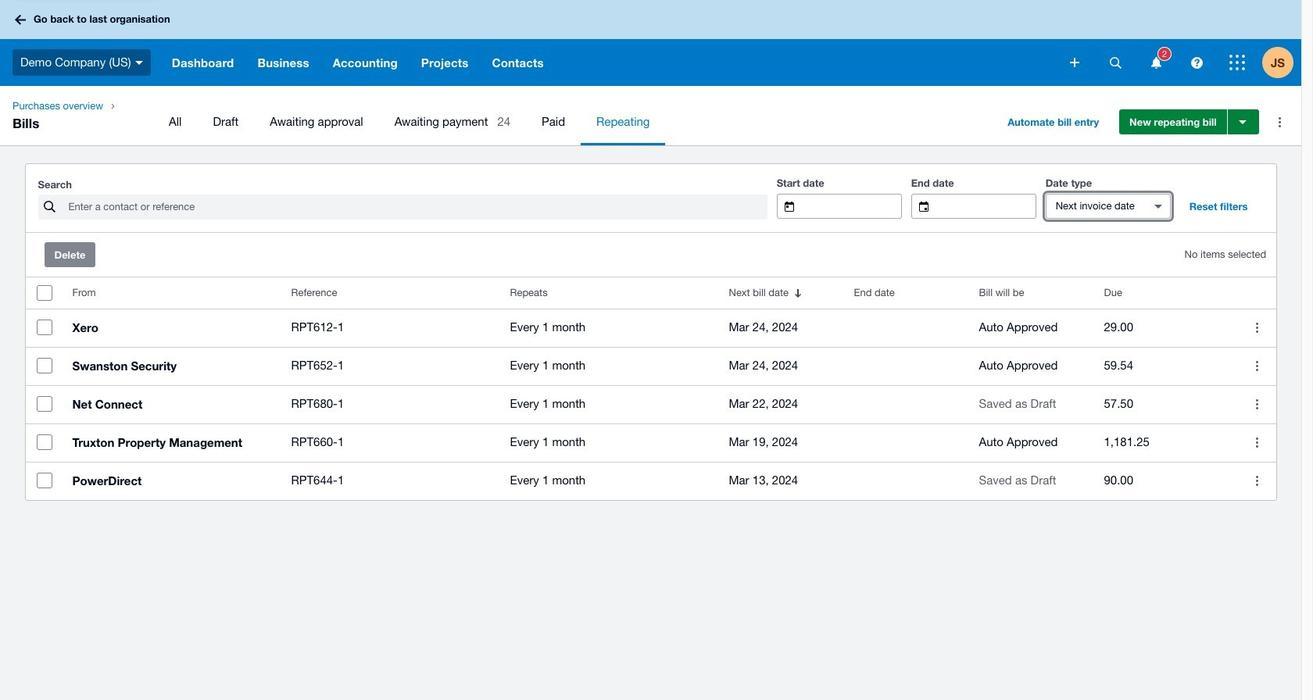Task type: vqa. For each thing, say whether or not it's contained in the screenshot.
Field
yes



Task type: locate. For each thing, give the bounding box(es) containing it.
0 horizontal spatial svg image
[[135, 61, 143, 65]]

None field
[[807, 195, 901, 218], [941, 195, 1036, 218], [1047, 195, 1142, 218], [807, 195, 901, 218], [941, 195, 1036, 218], [1047, 195, 1142, 218]]

overflow menu image
[[1265, 106, 1297, 138]]

navigation
[[0, 86, 1302, 145]]

svg image
[[1191, 57, 1203, 68], [1071, 58, 1080, 67], [135, 61, 143, 65]]

Enter a contact or reference field
[[67, 196, 768, 219]]

svg image
[[15, 14, 26, 25], [1230, 55, 1246, 70], [1110, 57, 1122, 68], [1152, 57, 1162, 68]]

banner
[[0, 0, 1302, 86]]

1 horizontal spatial svg image
[[1071, 58, 1080, 67]]

menu
[[153, 99, 986, 145]]



Task type: describe. For each thing, give the bounding box(es) containing it.
session table element
[[25, 278, 1277, 501]]

2 horizontal spatial svg image
[[1191, 57, 1203, 68]]



